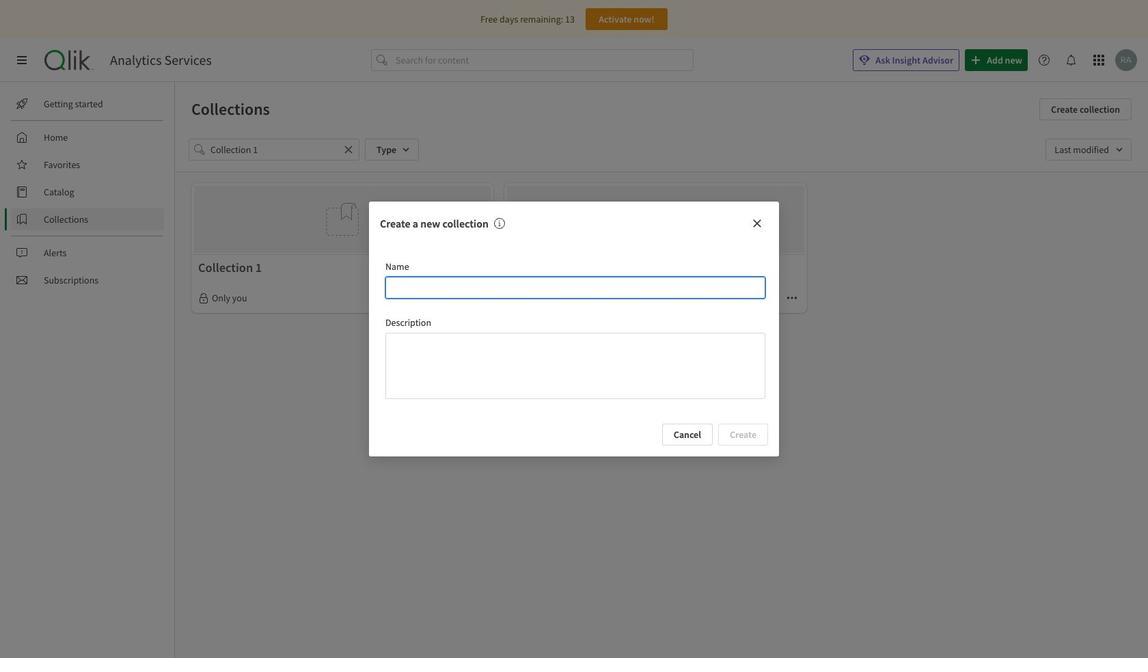 Task type: vqa. For each thing, say whether or not it's contained in the screenshot.
'Ruby Anderson' Icon
no



Task type: describe. For each thing, give the bounding box(es) containing it.
Search for collections text field
[[211, 139, 338, 161]]

last modified image
[[1046, 139, 1132, 161]]

analytics services element
[[110, 52, 212, 68]]



Task type: locate. For each thing, give the bounding box(es) containing it.
navigation pane element
[[0, 88, 174, 297]]

filters region
[[175, 128, 1148, 172]]

dialog
[[369, 202, 779, 457]]

close sidebar menu image
[[16, 55, 27, 66]]

close image
[[752, 218, 763, 229]]

clear search image
[[343, 144, 354, 155]]

None text field
[[386, 277, 766, 299], [386, 333, 766, 399], [386, 277, 766, 299], [386, 333, 766, 399]]



